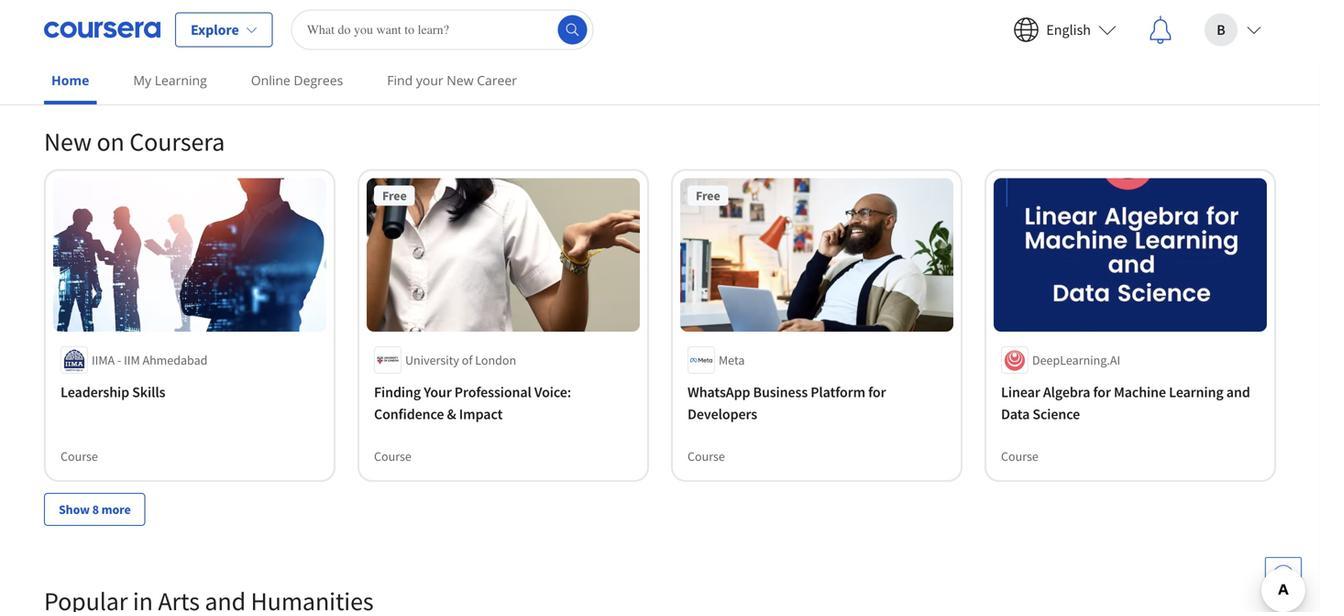 Task type: describe. For each thing, give the bounding box(es) containing it.
course for finding your professional voice: confidence & impact
[[374, 448, 412, 465]]

voice:
[[534, 383, 571, 402]]

new on coursera
[[44, 126, 225, 158]]

linear algebra for machine learning and data science
[[1001, 383, 1250, 424]]

whatsapp business platform for developers link
[[688, 382, 946, 426]]

professional
[[455, 383, 532, 402]]

1 vertical spatial new
[[44, 126, 92, 158]]

help center image
[[1273, 565, 1295, 587]]

online
[[251, 72, 290, 89]]

grow your skill set collection element
[[33, 0, 1287, 96]]

impact
[[459, 405, 503, 424]]

find your new career link
[[380, 60, 524, 101]]

of
[[462, 352, 473, 369]]

learning inside linear algebra for machine learning and data science
[[1169, 383, 1224, 402]]

explore button
[[175, 12, 273, 47]]

machine
[[1114, 383, 1166, 402]]

whatsapp
[[688, 383, 750, 402]]

skills
[[132, 383, 165, 402]]

course for leadership skills
[[61, 448, 98, 465]]

0 vertical spatial new
[[447, 72, 474, 89]]

deeplearning.ai
[[1032, 352, 1121, 369]]

and
[[1227, 383, 1250, 402]]

8 for show 8 more button within the new on coursera collection element
[[92, 502, 99, 518]]

for inside whatsapp business platform for developers
[[868, 383, 886, 402]]

more inside new on coursera collection element
[[101, 502, 131, 518]]

course for linear algebra for machine learning and data science
[[1001, 448, 1039, 465]]

leadership
[[61, 383, 129, 402]]

ahmedabad
[[143, 352, 208, 369]]

show 8 more button inside grow your skill set collection element
[[44, 33, 145, 66]]

english
[[1046, 21, 1091, 39]]

explore
[[191, 21, 239, 39]]

career
[[477, 72, 517, 89]]

online degrees link
[[244, 60, 350, 101]]

my
[[133, 72, 151, 89]]

b
[[1217, 21, 1226, 39]]

algebra
[[1043, 383, 1091, 402]]

coursera
[[129, 126, 225, 158]]

free for whatsapp
[[696, 188, 720, 204]]

iim
[[124, 352, 140, 369]]

my learning
[[133, 72, 207, 89]]



Task type: vqa. For each thing, say whether or not it's contained in the screenshot.
UNIVERSITY OF ILLINOIS AT URBANA-CHAMPAIGN Image
no



Task type: locate. For each thing, give the bounding box(es) containing it.
meta
[[719, 352, 745, 369]]

for right 'algebra'
[[1093, 383, 1111, 402]]

1 vertical spatial learning
[[1169, 383, 1224, 402]]

0 horizontal spatial new
[[44, 126, 92, 158]]

free
[[382, 188, 407, 204], [696, 188, 720, 204]]

show 8 more for show 8 more button within the new on coursera collection element
[[59, 502, 131, 518]]

8 inside new on coursera collection element
[[92, 502, 99, 518]]

2 8 from the top
[[92, 502, 99, 518]]

None search field
[[291, 10, 594, 50]]

1 horizontal spatial free
[[696, 188, 720, 204]]

1 course from the left
[[61, 448, 98, 465]]

0 horizontal spatial learning
[[155, 72, 207, 89]]

leadership skills link
[[61, 382, 319, 404]]

1 vertical spatial show 8 more button
[[44, 493, 145, 526]]

university of london
[[405, 352, 516, 369]]

4 course from the left
[[1001, 448, 1039, 465]]

iima
[[92, 352, 115, 369]]

london
[[475, 352, 516, 369]]

show
[[59, 42, 90, 58], [59, 502, 90, 518]]

&
[[447, 405, 456, 424]]

new on coursera collection element
[[33, 96, 1287, 556]]

8 inside grow your skill set collection element
[[92, 42, 99, 58]]

1 for from the left
[[868, 383, 886, 402]]

data
[[1001, 405, 1030, 424]]

find your new career
[[387, 72, 517, 89]]

on
[[97, 126, 124, 158]]

show 8 more for show 8 more button in grow your skill set collection element
[[59, 42, 131, 58]]

show inside grow your skill set collection element
[[59, 42, 90, 58]]

2 for from the left
[[1093, 383, 1111, 402]]

linear
[[1001, 383, 1040, 402]]

university
[[405, 352, 459, 369]]

course
[[61, 448, 98, 465], [374, 448, 412, 465], [688, 448, 725, 465], [1001, 448, 1039, 465]]

1 horizontal spatial for
[[1093, 383, 1111, 402]]

your
[[424, 383, 452, 402]]

show 8 more inside grow your skill set collection element
[[59, 42, 131, 58]]

8
[[92, 42, 99, 58], [92, 502, 99, 518]]

1 show 8 more from the top
[[59, 42, 131, 58]]

1 vertical spatial 8
[[92, 502, 99, 518]]

show 8 more
[[59, 42, 131, 58], [59, 502, 131, 518]]

learning
[[155, 72, 207, 89], [1169, 383, 1224, 402]]

business
[[753, 383, 808, 402]]

2 show 8 more from the top
[[59, 502, 131, 518]]

3 course from the left
[[688, 448, 725, 465]]

0 horizontal spatial for
[[868, 383, 886, 402]]

online degrees
[[251, 72, 343, 89]]

0 vertical spatial more
[[101, 42, 131, 58]]

new right your
[[447, 72, 474, 89]]

coursera image
[[44, 15, 160, 44]]

course down 'confidence'
[[374, 448, 412, 465]]

What do you want to learn? text field
[[291, 10, 594, 50]]

find
[[387, 72, 413, 89]]

0 horizontal spatial free
[[382, 188, 407, 204]]

-
[[117, 352, 121, 369]]

home link
[[44, 60, 97, 105]]

0 vertical spatial show
[[59, 42, 90, 58]]

2 show from the top
[[59, 502, 90, 518]]

8 for show 8 more button in grow your skill set collection element
[[92, 42, 99, 58]]

finding your professional voice: confidence & impact
[[374, 383, 571, 424]]

my learning link
[[126, 60, 214, 101]]

1 show from the top
[[59, 42, 90, 58]]

0 vertical spatial 8
[[92, 42, 99, 58]]

2 show 8 more button from the top
[[44, 493, 145, 526]]

1 vertical spatial more
[[101, 502, 131, 518]]

course down leadership
[[61, 448, 98, 465]]

learning right my
[[155, 72, 207, 89]]

show inside new on coursera collection element
[[59, 502, 90, 518]]

1 free from the left
[[382, 188, 407, 204]]

your
[[416, 72, 443, 89]]

leadership skills
[[61, 383, 165, 402]]

developers
[[688, 405, 757, 424]]

home
[[51, 72, 89, 89]]

2 more from the top
[[101, 502, 131, 518]]

course down data
[[1001, 448, 1039, 465]]

iima - iim ahmedabad
[[92, 352, 208, 369]]

b button
[[1190, 0, 1276, 59]]

course for whatsapp business platform for developers
[[688, 448, 725, 465]]

show 8 more button
[[44, 33, 145, 66], [44, 493, 145, 526]]

whatsapp business platform for developers
[[688, 383, 886, 424]]

english button
[[999, 0, 1131, 59]]

0 vertical spatial show 8 more button
[[44, 33, 145, 66]]

course down 'developers'
[[688, 448, 725, 465]]

1 vertical spatial show
[[59, 502, 90, 518]]

finding your professional voice: confidence & impact link
[[374, 382, 633, 426]]

new left 'on' at the top left of page
[[44, 126, 92, 158]]

0 vertical spatial learning
[[155, 72, 207, 89]]

1 show 8 more button from the top
[[44, 33, 145, 66]]

more
[[101, 42, 131, 58], [101, 502, 131, 518]]

for inside linear algebra for machine learning and data science
[[1093, 383, 1111, 402]]

1 more from the top
[[101, 42, 131, 58]]

confidence
[[374, 405, 444, 424]]

more inside grow your skill set collection element
[[101, 42, 131, 58]]

learning left and
[[1169, 383, 1224, 402]]

1 horizontal spatial learning
[[1169, 383, 1224, 402]]

finding
[[374, 383, 421, 402]]

for right platform
[[868, 383, 886, 402]]

show 8 more button inside new on coursera collection element
[[44, 493, 145, 526]]

1 vertical spatial show 8 more
[[59, 502, 131, 518]]

linear algebra for machine learning and data science link
[[1001, 382, 1260, 426]]

platform
[[811, 383, 866, 402]]

science
[[1033, 405, 1080, 424]]

2 free from the left
[[696, 188, 720, 204]]

free for finding
[[382, 188, 407, 204]]

new
[[447, 72, 474, 89], [44, 126, 92, 158]]

0 vertical spatial show 8 more
[[59, 42, 131, 58]]

1 horizontal spatial new
[[447, 72, 474, 89]]

for
[[868, 383, 886, 402], [1093, 383, 1111, 402]]

show 8 more inside new on coursera collection element
[[59, 502, 131, 518]]

degrees
[[294, 72, 343, 89]]

2 course from the left
[[374, 448, 412, 465]]

1 8 from the top
[[92, 42, 99, 58]]



